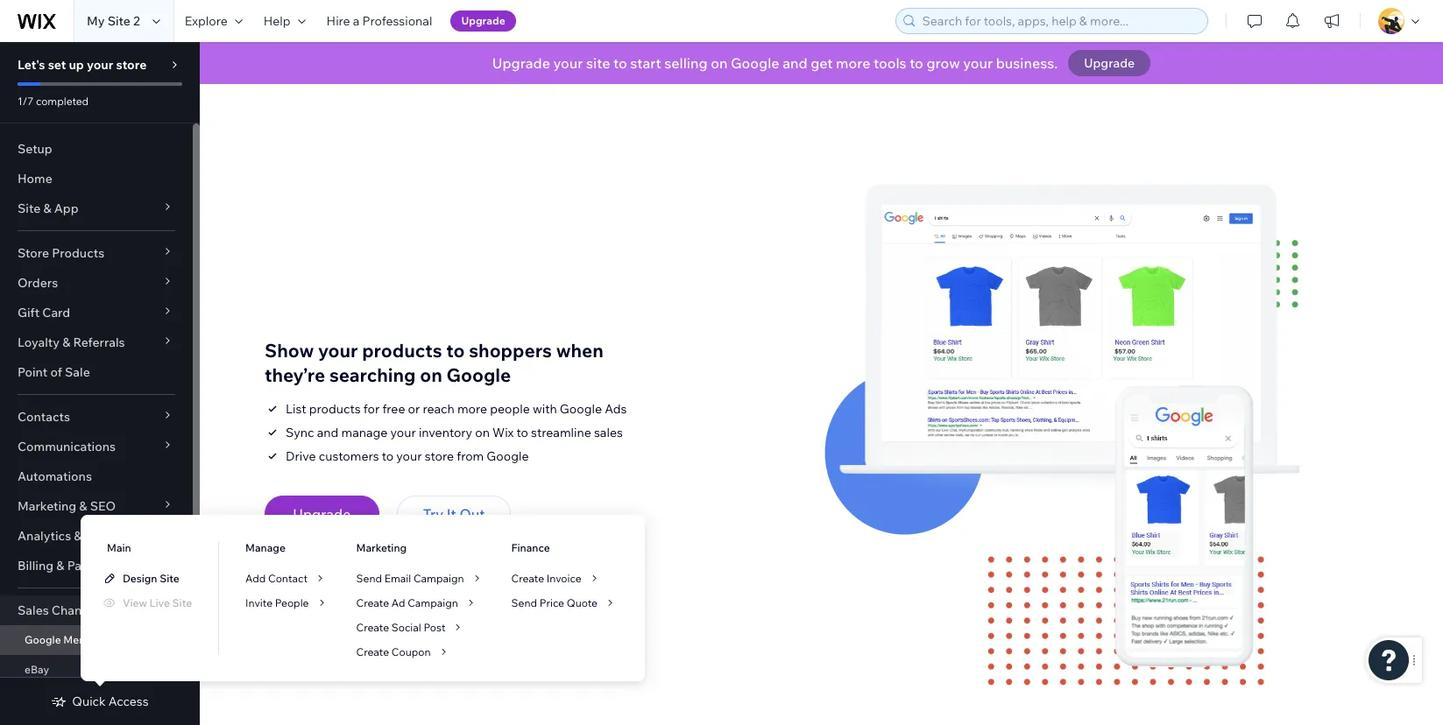 Task type: vqa. For each thing, say whether or not it's contained in the screenshot.
"when"
yes



Task type: locate. For each thing, give the bounding box(es) containing it.
solutions
[[113, 634, 160, 647]]

and right sync
[[317, 425, 339, 441]]

1 vertical spatial send
[[511, 596, 537, 610]]

& for analytics
[[74, 529, 82, 544]]

create left ad
[[356, 596, 389, 610]]

0 vertical spatial and
[[783, 54, 808, 72]]

design site
[[123, 572, 179, 585]]

& left seo
[[79, 499, 87, 514]]

campaign inside create ad campaign button
[[408, 596, 458, 610]]

send inside button
[[356, 572, 382, 585]]

1 vertical spatial and
[[317, 425, 339, 441]]

& left app
[[43, 201, 51, 216]]

send left email
[[356, 572, 382, 585]]

marketing & seo
[[18, 499, 116, 514]]

send left price
[[511, 596, 537, 610]]

upgrade button down search for tools, apps, help & more... field
[[1069, 50, 1151, 76]]

store down inventory on the bottom left of page
[[425, 449, 454, 464]]

0 horizontal spatial store
[[116, 57, 147, 73]]

upgrade right professional
[[461, 14, 505, 27]]

0 horizontal spatial products
[[309, 401, 361, 417]]

explore
[[185, 13, 228, 29]]

to right tools
[[910, 54, 924, 72]]

create down create social post
[[356, 646, 389, 659]]

ad
[[392, 596, 405, 610]]

get
[[811, 54, 833, 72]]

2 vertical spatial upgrade button
[[265, 496, 379, 533]]

site down home
[[18, 201, 41, 216]]

marketing up analytics
[[18, 499, 76, 514]]

completed
[[36, 95, 89, 108]]

products up searching
[[362, 339, 442, 362]]

loyalty & referrals
[[18, 335, 125, 351]]

create down 'finance'
[[511, 572, 544, 585]]

0 horizontal spatial send
[[356, 572, 382, 585]]

0 vertical spatial products
[[362, 339, 442, 362]]

add contact button
[[245, 571, 329, 586]]

upgrade your site to start selling on google and get more tools to grow your business.
[[492, 54, 1058, 72]]

campaign
[[414, 572, 464, 585], [408, 596, 458, 610]]

send inside button
[[511, 596, 537, 610]]

1/7 completed
[[18, 95, 89, 108]]

people
[[275, 596, 309, 610]]

create invoice
[[511, 572, 582, 585]]

0 vertical spatial store
[[116, 57, 147, 73]]

google left 'get'
[[731, 54, 780, 72]]

show your products to shoppers when they're searching on google
[[265, 339, 604, 386]]

to right site
[[614, 54, 627, 72]]

0 horizontal spatial marketing
[[18, 499, 76, 514]]

and inside list products for free or reach more people with google ads sync and manage your inventory on wix to streamline sales drive customers to your store from google
[[317, 425, 339, 441]]

on up reach
[[420, 364, 442, 386]]

to left "shoppers"
[[446, 339, 465, 362]]

to inside show your products to shoppers when they're searching on google
[[446, 339, 465, 362]]

marketing up email
[[356, 542, 407, 555]]

post
[[424, 621, 446, 634]]

create social post button
[[356, 620, 467, 635]]

marketing inside popup button
[[18, 499, 76, 514]]

quick
[[72, 694, 106, 710]]

store inside list products for free or reach more people with google ads sync and manage your inventory on wix to streamline sales drive customers to your store from google
[[425, 449, 454, 464]]

upgrade button down drive at the bottom
[[265, 496, 379, 533]]

1 horizontal spatial marketing
[[356, 542, 407, 555]]

finance
[[511, 542, 550, 555]]

create coupon
[[356, 646, 431, 659]]

more
[[836, 54, 871, 72], [457, 401, 487, 417]]

1 horizontal spatial products
[[362, 339, 442, 362]]

sales channels button
[[0, 596, 193, 626]]

1 vertical spatial marketing
[[356, 542, 407, 555]]

create social post
[[356, 621, 446, 634]]

create invoice button
[[511, 571, 603, 586]]

0 horizontal spatial on
[[420, 364, 442, 386]]

your right 'grow'
[[963, 54, 993, 72]]

more right 'get'
[[836, 54, 871, 72]]

products inside list products for free or reach more people with google ads sync and manage your inventory on wix to streamline sales drive customers to your store from google
[[309, 401, 361, 417]]

1 vertical spatial more
[[457, 401, 487, 417]]

sidebar element
[[0, 42, 200, 726]]

to down manage
[[382, 449, 394, 464]]

& right loyalty
[[62, 335, 70, 351]]

on right selling
[[711, 54, 728, 72]]

your right up
[[87, 57, 113, 73]]

google
[[731, 54, 780, 72], [447, 364, 511, 386], [560, 401, 602, 417], [487, 449, 529, 464], [25, 634, 61, 647]]

create up create coupon
[[356, 621, 389, 634]]

send
[[356, 572, 382, 585], [511, 596, 537, 610]]

free
[[382, 401, 405, 417]]

send for send price quote
[[511, 596, 537, 610]]

business.
[[996, 54, 1058, 72]]

&
[[43, 201, 51, 216], [62, 335, 70, 351], [79, 499, 87, 514], [74, 529, 82, 544], [56, 558, 64, 574]]

campaign up create ad campaign button
[[414, 572, 464, 585]]

1 horizontal spatial send
[[511, 596, 537, 610]]

to right wix
[[517, 425, 528, 441]]

0 vertical spatial send
[[356, 572, 382, 585]]

Search for tools, apps, help & more... field
[[917, 9, 1203, 33]]

0 vertical spatial marketing
[[18, 499, 76, 514]]

invite
[[245, 596, 273, 610]]

point of sale link
[[0, 358, 193, 387]]

products left the for
[[309, 401, 361, 417]]

price
[[540, 596, 564, 610]]

it
[[447, 506, 456, 523]]

site
[[107, 13, 131, 29], [18, 201, 41, 216], [160, 572, 179, 585], [172, 596, 192, 610]]

1 vertical spatial on
[[420, 364, 442, 386]]

ebay link
[[0, 656, 193, 685]]

your inside sidebar element
[[87, 57, 113, 73]]

create for create social post
[[356, 621, 389, 634]]

orders
[[18, 275, 58, 291]]

0 vertical spatial on
[[711, 54, 728, 72]]

2
[[133, 13, 140, 29]]

set
[[48, 57, 66, 73]]

payments
[[67, 558, 124, 574]]

1 vertical spatial campaign
[[408, 596, 458, 610]]

google up the ebay
[[25, 634, 61, 647]]

searching
[[330, 364, 416, 386]]

point of sale
[[18, 365, 90, 380]]

upgrade button right professional
[[451, 11, 516, 32]]

to
[[614, 54, 627, 72], [910, 54, 924, 72], [446, 339, 465, 362], [517, 425, 528, 441], [382, 449, 394, 464]]

0 vertical spatial upgrade button
[[451, 11, 516, 32]]

invite people
[[245, 596, 309, 610]]

0 vertical spatial more
[[836, 54, 871, 72]]

1 vertical spatial store
[[425, 449, 454, 464]]

more right reach
[[457, 401, 487, 417]]

create for create ad campaign
[[356, 596, 389, 610]]

my
[[87, 13, 105, 29]]

design site button
[[102, 571, 179, 586]]

drive
[[286, 449, 316, 464]]

& inside dropdown button
[[43, 201, 51, 216]]

create inside button
[[356, 621, 389, 634]]

campaign up post
[[408, 596, 458, 610]]

upgrade button
[[451, 11, 516, 32], [1069, 50, 1151, 76], [265, 496, 379, 533]]

1 vertical spatial products
[[309, 401, 361, 417]]

grow
[[927, 54, 960, 72]]

gift card button
[[0, 298, 193, 328]]

0 horizontal spatial and
[[317, 425, 339, 441]]

1 horizontal spatial on
[[475, 425, 490, 441]]

& for loyalty
[[62, 335, 70, 351]]

& left "reports"
[[74, 529, 82, 544]]

marketing for marketing & seo
[[18, 499, 76, 514]]

send email campaign
[[356, 572, 464, 585]]

google down "shoppers"
[[447, 364, 511, 386]]

& for billing
[[56, 558, 64, 574]]

campaign inside send email campaign button
[[414, 572, 464, 585]]

2 horizontal spatial upgrade button
[[1069, 50, 1151, 76]]

billing
[[18, 558, 54, 574]]

2 vertical spatial on
[[475, 425, 490, 441]]

more inside list products for free or reach more people with google ads sync and manage your inventory on wix to streamline sales drive customers to your store from google
[[457, 401, 487, 417]]

list
[[286, 401, 306, 417]]

card
[[42, 305, 70, 321]]

upgrade left site
[[492, 54, 550, 72]]

view live site
[[123, 596, 192, 610]]

0 horizontal spatial more
[[457, 401, 487, 417]]

products
[[52, 245, 104, 261]]

show
[[265, 339, 314, 362]]

or
[[408, 401, 420, 417]]

and left 'get'
[[783, 54, 808, 72]]

channels
[[52, 603, 105, 619]]

reach
[[423, 401, 455, 417]]

out
[[460, 506, 485, 523]]

professional
[[362, 13, 432, 29]]

on left wix
[[475, 425, 490, 441]]

marketing & seo button
[[0, 492, 193, 521]]

store down 2
[[116, 57, 147, 73]]

from
[[457, 449, 484, 464]]

1 horizontal spatial store
[[425, 449, 454, 464]]

1 horizontal spatial upgrade button
[[451, 11, 516, 32]]

your up searching
[[318, 339, 358, 362]]

on
[[711, 54, 728, 72], [420, 364, 442, 386], [475, 425, 490, 441]]

& inside 'popup button'
[[56, 558, 64, 574]]

0 vertical spatial campaign
[[414, 572, 464, 585]]

& right billing
[[56, 558, 64, 574]]

your left site
[[554, 54, 583, 72]]

2 horizontal spatial on
[[711, 54, 728, 72]]

gift card
[[18, 305, 70, 321]]

design
[[123, 572, 157, 585]]



Task type: describe. For each thing, give the bounding box(es) containing it.
let's
[[18, 57, 45, 73]]

upgrade down drive at the bottom
[[293, 506, 351, 523]]

social
[[392, 621, 421, 634]]

your down free
[[391, 425, 416, 441]]

reports
[[85, 529, 131, 544]]

google down wix
[[487, 449, 529, 464]]

seo
[[90, 499, 116, 514]]

send for send email campaign
[[356, 572, 382, 585]]

view live site button
[[102, 595, 192, 611]]

access
[[109, 694, 149, 710]]

ads
[[605, 401, 627, 417]]

google merchant solutions
[[25, 634, 160, 647]]

google merchant solutions link
[[0, 626, 193, 656]]

selling
[[665, 54, 708, 72]]

people
[[490, 401, 530, 417]]

your inside show your products to shoppers when they're searching on google
[[318, 339, 358, 362]]

my site 2
[[87, 13, 140, 29]]

wix
[[493, 425, 514, 441]]

automations
[[18, 469, 92, 485]]

products inside show your products to shoppers when they're searching on google
[[362, 339, 442, 362]]

app
[[54, 201, 79, 216]]

create coupon button
[[356, 644, 452, 660]]

0 horizontal spatial upgrade button
[[265, 496, 379, 533]]

site inside dropdown button
[[18, 201, 41, 216]]

communications button
[[0, 432, 193, 462]]

create ad campaign
[[356, 596, 458, 610]]

contacts button
[[0, 402, 193, 432]]

start
[[630, 54, 662, 72]]

shoppers
[[469, 339, 552, 362]]

point
[[18, 365, 48, 380]]

loyalty & referrals button
[[0, 328, 193, 358]]

add
[[245, 572, 266, 585]]

view
[[123, 596, 147, 610]]

analytics
[[18, 529, 71, 544]]

loyalty
[[18, 335, 60, 351]]

store
[[18, 245, 49, 261]]

marketing for marketing
[[356, 542, 407, 555]]

help
[[264, 13, 291, 29]]

billing & payments button
[[0, 551, 193, 581]]

site
[[586, 54, 610, 72]]

try
[[423, 506, 444, 523]]

customers
[[319, 449, 379, 464]]

they're
[[265, 364, 325, 386]]

when
[[556, 339, 604, 362]]

main
[[107, 542, 131, 555]]

live
[[150, 596, 170, 610]]

inventory
[[419, 425, 473, 441]]

send price quote
[[511, 596, 598, 610]]

site left 2
[[107, 13, 131, 29]]

& for marketing
[[79, 499, 87, 514]]

quote
[[567, 596, 598, 610]]

invite people button
[[245, 595, 330, 611]]

store products
[[18, 245, 104, 261]]

analytics & reports
[[18, 529, 131, 544]]

let's set up your store
[[18, 57, 147, 73]]

google inside sidebar element
[[25, 634, 61, 647]]

site up live
[[160, 572, 179, 585]]

1 vertical spatial upgrade button
[[1069, 50, 1151, 76]]

hire a professional link
[[316, 0, 443, 42]]

for
[[364, 401, 380, 417]]

up
[[69, 57, 84, 73]]

analytics & reports button
[[0, 521, 193, 551]]

1 horizontal spatial more
[[836, 54, 871, 72]]

upgrade down search for tools, apps, help & more... field
[[1084, 55, 1135, 71]]

your down inventory on the bottom left of page
[[396, 449, 422, 464]]

on inside show your products to shoppers when they're searching on google
[[420, 364, 442, 386]]

coupon
[[392, 646, 431, 659]]

site & app
[[18, 201, 79, 216]]

tools
[[874, 54, 907, 72]]

invoice
[[547, 572, 582, 585]]

& for site
[[43, 201, 51, 216]]

email
[[384, 572, 411, 585]]

1/7
[[18, 95, 34, 108]]

site right live
[[172, 596, 192, 610]]

with
[[533, 401, 557, 417]]

google up streamline
[[560, 401, 602, 417]]

campaign for create ad campaign
[[408, 596, 458, 610]]

streamline
[[531, 425, 591, 441]]

create for create invoice
[[511, 572, 544, 585]]

quick access button
[[51, 694, 149, 710]]

orders button
[[0, 268, 193, 298]]

contacts
[[18, 409, 70, 425]]

help button
[[253, 0, 316, 42]]

merchant
[[63, 634, 111, 647]]

on inside list products for free or reach more people with google ads sync and manage your inventory on wix to streamline sales drive customers to your store from google
[[475, 425, 490, 441]]

sales
[[594, 425, 623, 441]]

a
[[353, 13, 360, 29]]

of
[[50, 365, 62, 380]]

google inside show your products to shoppers when they're searching on google
[[447, 364, 511, 386]]

campaign for send email campaign
[[414, 572, 464, 585]]

site & app button
[[0, 194, 193, 223]]

home link
[[0, 164, 193, 194]]

sale
[[65, 365, 90, 380]]

sales channels
[[18, 603, 105, 619]]

billing & payments
[[18, 558, 124, 574]]

setup
[[18, 141, 52, 157]]

ebay
[[25, 663, 49, 677]]

create ad campaign button
[[356, 595, 479, 611]]

store inside sidebar element
[[116, 57, 147, 73]]

manage
[[245, 542, 286, 555]]

send price quote button
[[511, 595, 619, 611]]

1 horizontal spatial and
[[783, 54, 808, 72]]

create for create coupon
[[356, 646, 389, 659]]



